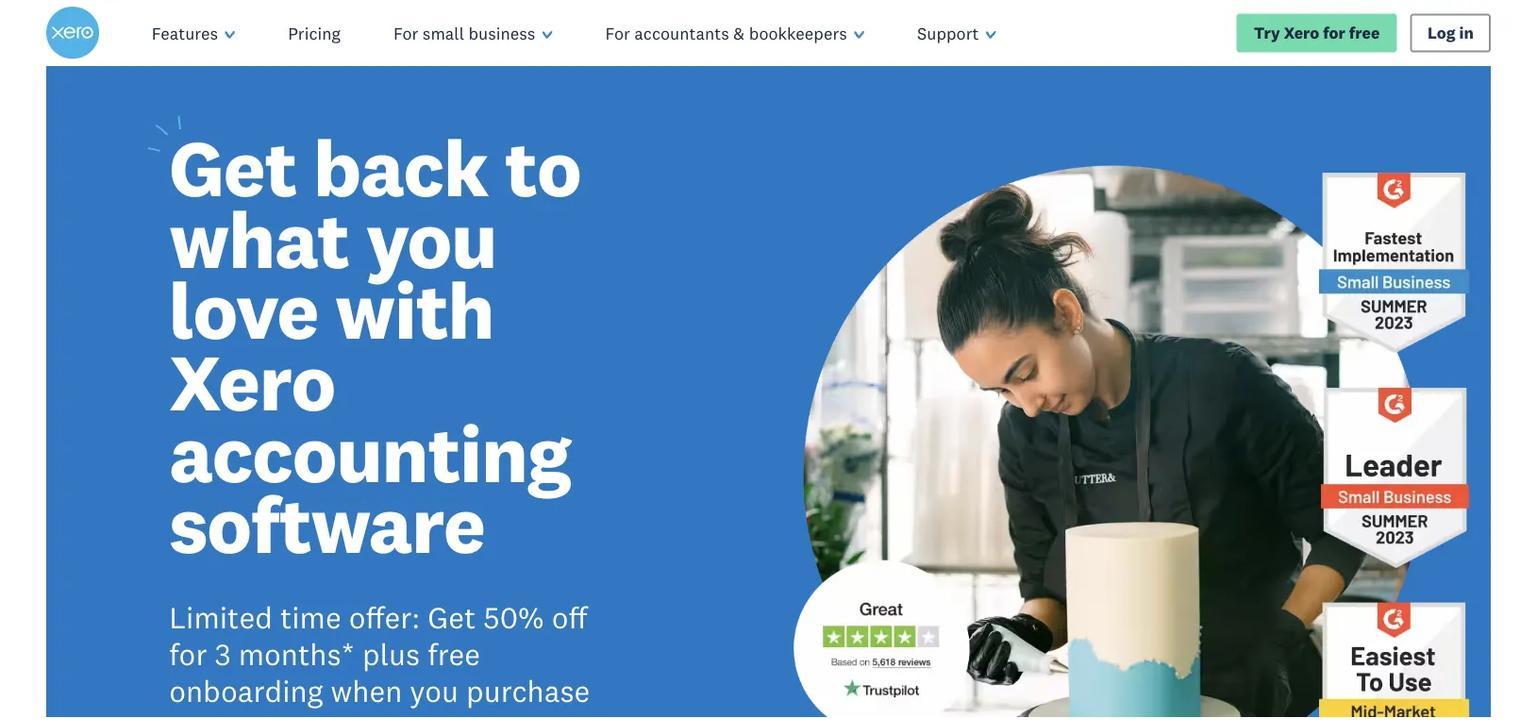 Task type: vqa. For each thing, say whether or not it's contained in the screenshot.
accounting
yes



Task type: describe. For each thing, give the bounding box(es) containing it.
xero homepage image
[[46, 7, 99, 59]]

features button
[[125, 0, 262, 66]]

for for for small business
[[394, 22, 419, 44]]

try xero for free
[[1255, 23, 1380, 43]]

bookkeepers
[[749, 22, 848, 44]]

back
[[314, 118, 488, 217]]

accounting
[[169, 404, 571, 503]]

log
[[1428, 23, 1456, 43]]

business
[[469, 22, 536, 44]]

plus
[[363, 636, 420, 673]]

accountants
[[635, 22, 730, 44]]

&
[[734, 22, 745, 44]]

purchase
[[466, 672, 590, 710]]

support button
[[891, 0, 1023, 66]]

off
[[552, 599, 588, 637]]

for accountants & bookkeepers button
[[579, 0, 891, 66]]

in
[[1460, 23, 1474, 43]]

a xero user decorating a cake with blue icing. social proof badges surrounding the circular image. image
[[784, 66, 1492, 718]]

log in link
[[1411, 14, 1492, 53]]

support
[[918, 22, 979, 44]]

with
[[335, 261, 494, 360]]

what
[[169, 190, 349, 289]]

0 horizontal spatial get
[[169, 118, 297, 217]]

you inside back to what you love with xero accounting software
[[366, 190, 497, 289]]

small
[[423, 22, 464, 44]]



Task type: locate. For each thing, give the bounding box(es) containing it.
you inside limited time offer: get 50% off for 3 months* plus free onboarding when you purchase xero.
[[410, 672, 459, 710]]

back to what you love with xero accounting software
[[169, 118, 581, 574]]

xero inside back to what you love with xero accounting software
[[169, 333, 335, 431]]

1 for from the left
[[394, 22, 419, 44]]

2 for from the left
[[606, 22, 630, 44]]

0 vertical spatial you
[[366, 190, 497, 289]]

1 vertical spatial you
[[410, 672, 459, 710]]

months*
[[239, 636, 355, 673]]

limited
[[169, 599, 273, 637]]

time
[[280, 599, 341, 637]]

pricing link
[[262, 0, 367, 66]]

for
[[1324, 23, 1346, 43], [169, 636, 207, 673]]

xero
[[1285, 23, 1320, 43], [169, 333, 335, 431]]

0 vertical spatial get
[[169, 118, 297, 217]]

to
[[505, 118, 581, 217]]

for for for accountants & bookkeepers
[[606, 22, 630, 44]]

1 vertical spatial free
[[428, 636, 481, 673]]

log in
[[1428, 23, 1474, 43]]

try xero for free link
[[1237, 14, 1398, 53]]

love
[[169, 261, 318, 360]]

for accountants & bookkeepers
[[606, 22, 848, 44]]

xero.
[[169, 709, 239, 718]]

for inside limited time offer: get 50% off for 3 months* plus free onboarding when you purchase xero.
[[169, 636, 207, 673]]

you
[[366, 190, 497, 289], [410, 672, 459, 710]]

pricing
[[288, 22, 341, 44]]

for right "try"
[[1324, 23, 1346, 43]]

for small business
[[394, 22, 536, 44]]

for left accountants
[[606, 22, 630, 44]]

0 vertical spatial free
[[1350, 23, 1380, 43]]

free left the log at the right top of page
[[1350, 23, 1380, 43]]

offer:
[[349, 599, 420, 637]]

for small business button
[[367, 0, 579, 66]]

1 horizontal spatial get
[[428, 599, 476, 637]]

1 horizontal spatial for
[[1324, 23, 1346, 43]]

0 vertical spatial for
[[1324, 23, 1346, 43]]

1 horizontal spatial xero
[[1285, 23, 1320, 43]]

3
[[215, 636, 231, 673]]

onboarding
[[169, 672, 323, 710]]

free inside limited time offer: get 50% off for 3 months* plus free onboarding when you purchase xero.
[[428, 636, 481, 673]]

for inside try xero for free link
[[1324, 23, 1346, 43]]

0 vertical spatial xero
[[1285, 23, 1320, 43]]

features
[[152, 22, 218, 44]]

free
[[1350, 23, 1380, 43], [428, 636, 481, 673]]

get inside limited time offer: get 50% off for 3 months* plus free onboarding when you purchase xero.
[[428, 599, 476, 637]]

0 horizontal spatial xero
[[169, 333, 335, 431]]

for left 3
[[169, 636, 207, 673]]

try
[[1255, 23, 1281, 43]]

1 vertical spatial for
[[169, 636, 207, 673]]

free right plus
[[428, 636, 481, 673]]

1 horizontal spatial free
[[1350, 23, 1380, 43]]

0 horizontal spatial for
[[394, 22, 419, 44]]

free inside try xero for free link
[[1350, 23, 1380, 43]]

1 horizontal spatial for
[[606, 22, 630, 44]]

when
[[331, 672, 402, 710]]

0 horizontal spatial for
[[169, 636, 207, 673]]

for inside "for accountants & bookkeepers" dropdown button
[[606, 22, 630, 44]]

for
[[394, 22, 419, 44], [606, 22, 630, 44]]

for left small
[[394, 22, 419, 44]]

50%
[[484, 599, 544, 637]]

1 vertical spatial get
[[428, 599, 476, 637]]

1 vertical spatial xero
[[169, 333, 335, 431]]

0 horizontal spatial free
[[428, 636, 481, 673]]

limited time offer: get 50% off for 3 months* plus free onboarding when you purchase xero.
[[169, 599, 590, 718]]

get
[[169, 118, 297, 217], [428, 599, 476, 637]]

software
[[169, 475, 485, 574]]

for inside for small business dropdown button
[[394, 22, 419, 44]]



